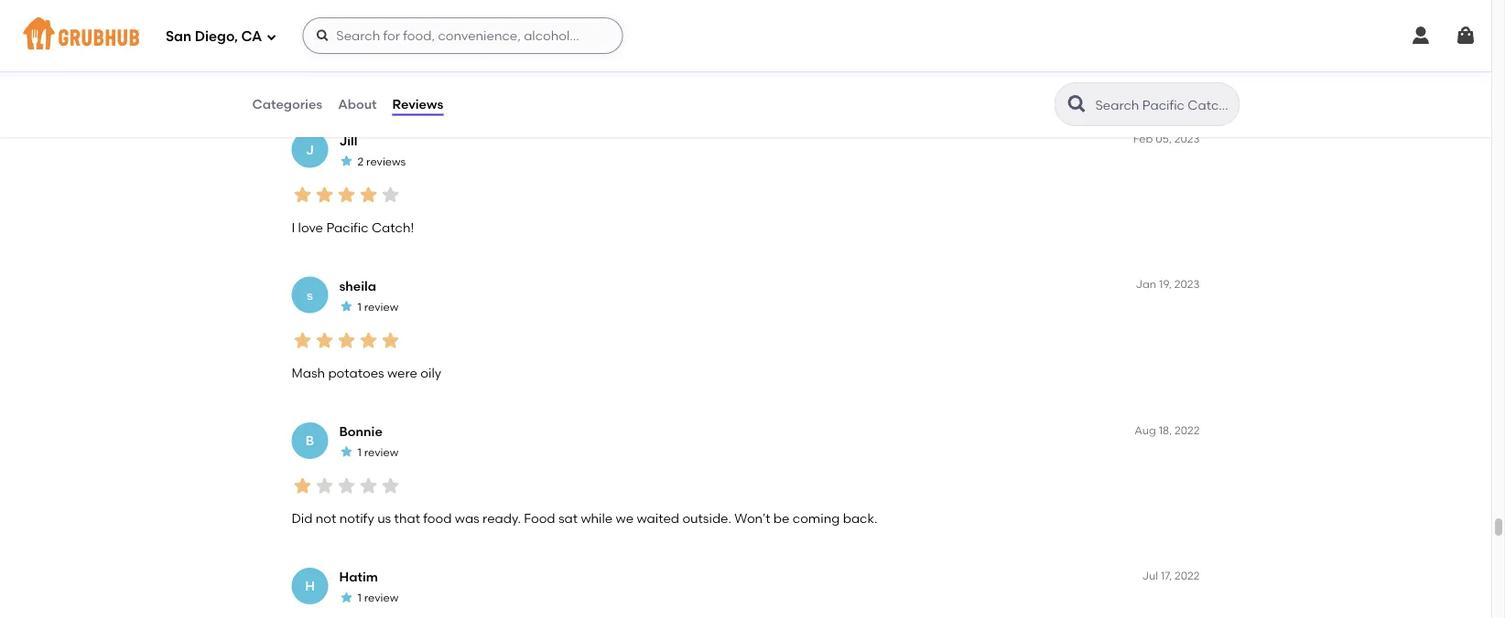 Task type: locate. For each thing, give the bounding box(es) containing it.
1 vertical spatial 2022
[[1175, 570, 1200, 583]]

3 1 review from the top
[[358, 592, 399, 605]]

did not notify us that food was ready. food sat while we waited outside. won't be coming back.
[[292, 511, 878, 527]]

back.
[[843, 511, 878, 527]]

1 for sheila
[[358, 301, 362, 314]]

1 review
[[358, 301, 399, 314], [358, 446, 399, 460], [358, 592, 399, 605]]

1 horizontal spatial the
[[944, 55, 964, 71]]

2022 for hatim
[[1175, 570, 1200, 583]]

2 2023 from the top
[[1175, 278, 1200, 291]]

0 vertical spatial 1
[[358, 301, 362, 314]]

warm
[[967, 55, 1003, 71]]

feb 05, 2023
[[1133, 132, 1200, 146]]

it
[[327, 74, 335, 89]]

the right with
[[944, 55, 964, 71]]

would
[[771, 55, 808, 71]]

overall
[[1080, 55, 1121, 71]]

star icon image
[[292, 20, 314, 42], [314, 20, 336, 42], [336, 20, 358, 42], [358, 20, 380, 42], [380, 20, 402, 42], [339, 154, 354, 168], [292, 184, 314, 206], [314, 184, 336, 206], [336, 184, 358, 206], [358, 184, 380, 206], [380, 184, 402, 206], [339, 299, 354, 314], [292, 330, 314, 352], [314, 330, 336, 352], [336, 330, 358, 352], [358, 330, 380, 352], [380, 330, 402, 352], [339, 445, 354, 460], [292, 476, 314, 498], [314, 476, 336, 498], [336, 476, 358, 498], [358, 476, 380, 498], [380, 476, 402, 498], [339, 591, 354, 606]]

the up feeling
[[417, 55, 437, 71]]

seafood
[[440, 55, 491, 71]]

as right rice
[[1032, 55, 1046, 71]]

pacific
[[326, 220, 369, 235]]

extremely
[[537, 55, 598, 71]]

2 vertical spatial 1 review
[[358, 592, 399, 605]]

not
[[811, 55, 832, 71], [1162, 55, 1183, 71], [395, 74, 415, 89], [316, 511, 336, 527]]

sat
[[558, 511, 578, 527]]

svg image right svg icon
[[1455, 25, 1477, 47]]

us
[[377, 511, 391, 527]]

2 review from the top
[[364, 446, 399, 460]]

aug
[[1135, 424, 1156, 437]]

1 down bonnie
[[358, 446, 362, 460]]

3 1 from the top
[[358, 592, 362, 605]]

2022
[[1175, 424, 1200, 437], [1175, 570, 1200, 583]]

2 vertical spatial review
[[364, 592, 399, 605]]

reviews
[[366, 155, 406, 168]]

svg image
[[1410, 25, 1432, 47]]

2022 for bonnie
[[1175, 424, 1200, 437]]

svg image
[[1455, 25, 1477, 47], [315, 28, 330, 43], [266, 32, 277, 43]]

food
[[423, 511, 452, 527]]

about
[[338, 96, 377, 112]]

2 1 review from the top
[[358, 446, 399, 460]]

0 vertical spatial as
[[1032, 55, 1046, 71]]

1 vertical spatial 1
[[358, 446, 362, 460]]

1 vertical spatial 1 review
[[358, 446, 399, 460]]

reviews
[[392, 96, 443, 112]]

poke
[[347, 55, 378, 71]]

2 1 from the top
[[358, 446, 362, 460]]

1 review down the hatim
[[358, 592, 399, 605]]

0 vertical spatial review
[[364, 301, 399, 314]]

1 review from the top
[[364, 301, 399, 314]]

18,
[[1159, 424, 1172, 437]]

2 vertical spatial 1
[[358, 592, 362, 605]]

2022 right 17,
[[1175, 570, 1200, 583]]

of
[[379, 74, 392, 89]]

food
[[524, 511, 555, 527]]

s
[[307, 288, 313, 303]]

1 down the hatim
[[358, 592, 362, 605]]

2 2022 from the top
[[1175, 570, 1200, 583]]

2023
[[1175, 132, 1200, 146], [1175, 278, 1200, 291]]

coming
[[793, 511, 840, 527]]

ordered
[[292, 55, 344, 71]]

b
[[306, 433, 314, 449]]

2023 right 19,
[[1175, 278, 1200, 291]]

2023 for i love pacific catch!
[[1175, 132, 1200, 146]]

0 horizontal spatial as
[[338, 74, 353, 89]]

could
[[1124, 55, 1159, 71]]

1 review down bonnie
[[358, 446, 399, 460]]

1 horizontal spatial svg image
[[315, 28, 330, 43]]

05,
[[1156, 132, 1172, 146]]

the
[[417, 55, 437, 71], [944, 55, 964, 71]]

that
[[394, 511, 420, 527]]

ordered poke bowl, the seafood tasted extremely unfresh and a little bit sour, would not recommend with the warm rice as well, overall could not finish it as risk of not feeling well
[[292, 55, 1183, 89]]

1
[[358, 301, 362, 314], [358, 446, 362, 460], [358, 592, 362, 605]]

aug 18, 2022
[[1135, 424, 1200, 437]]

review
[[364, 301, 399, 314], [364, 446, 399, 460], [364, 592, 399, 605]]

not right could
[[1162, 55, 1183, 71]]

2
[[358, 155, 364, 168]]

review down bonnie
[[364, 446, 399, 460]]

review for hatim
[[364, 592, 399, 605]]

2023 for mash potatoes were oily
[[1175, 278, 1200, 291]]

ready.
[[483, 511, 521, 527]]

1 vertical spatial 2023
[[1175, 278, 1200, 291]]

0 vertical spatial 2022
[[1175, 424, 1200, 437]]

2023 right 05,
[[1175, 132, 1200, 146]]

2022 right 18,
[[1175, 424, 1200, 437]]

not right of
[[395, 74, 415, 89]]

won't
[[735, 511, 770, 527]]

0 vertical spatial 2023
[[1175, 132, 1200, 146]]

categories button
[[251, 71, 323, 137]]

review down 'sheila'
[[364, 301, 399, 314]]

oily
[[421, 365, 441, 381]]

waited
[[637, 511, 679, 527]]

ca
[[241, 29, 262, 45]]

1 1 review from the top
[[358, 301, 399, 314]]

as
[[1032, 55, 1046, 71], [338, 74, 353, 89]]

san diego, ca
[[166, 29, 262, 45]]

1 2022 from the top
[[1175, 424, 1200, 437]]

hatim
[[339, 570, 378, 586]]

little
[[689, 55, 716, 71]]

svg image right ca
[[266, 32, 277, 43]]

h
[[305, 579, 315, 595]]

search icon image
[[1066, 93, 1088, 115]]

jul 17, 2022
[[1142, 570, 1200, 583]]

jul
[[1142, 570, 1158, 583]]

0 vertical spatial 1 review
[[358, 301, 399, 314]]

1 1 from the top
[[358, 301, 362, 314]]

1 vertical spatial as
[[338, 74, 353, 89]]

bonnie
[[339, 424, 383, 440]]

as right 'it'
[[338, 74, 353, 89]]

1 vertical spatial review
[[364, 446, 399, 460]]

1 down 'sheila'
[[358, 301, 362, 314]]

not right did
[[316, 511, 336, 527]]

0 horizontal spatial the
[[417, 55, 437, 71]]

review down the hatim
[[364, 592, 399, 605]]

1 2023 from the top
[[1175, 132, 1200, 146]]

3 review from the top
[[364, 592, 399, 605]]

be
[[774, 511, 790, 527]]

1 review down 'sheila'
[[358, 301, 399, 314]]

2 horizontal spatial svg image
[[1455, 25, 1477, 47]]

1 the from the left
[[417, 55, 437, 71]]

svg image up ordered
[[315, 28, 330, 43]]

with
[[914, 55, 940, 71]]



Task type: vqa. For each thing, say whether or not it's contained in the screenshot.
Soups
no



Task type: describe. For each thing, give the bounding box(es) containing it.
1 horizontal spatial as
[[1032, 55, 1046, 71]]

1 for bonnie
[[358, 446, 362, 460]]

17,
[[1161, 570, 1172, 583]]

jan 19, 2023
[[1136, 278, 1200, 291]]

rice
[[1006, 55, 1029, 71]]

jill
[[339, 133, 358, 148]]

bowl,
[[381, 55, 414, 71]]

not right would
[[811, 55, 832, 71]]

1 review for sheila
[[358, 301, 399, 314]]

diego,
[[195, 29, 238, 45]]

mash potatoes were oily
[[292, 365, 441, 381]]

was
[[455, 511, 480, 527]]

main navigation navigation
[[0, 0, 1492, 71]]

notify
[[339, 511, 374, 527]]

well,
[[1050, 55, 1077, 71]]

categories
[[252, 96, 322, 112]]

1 for hatim
[[358, 592, 362, 605]]

Search for food, convenience, alcohol... search field
[[302, 17, 623, 54]]

catch!
[[372, 220, 414, 235]]

2 the from the left
[[944, 55, 964, 71]]

j
[[306, 142, 314, 157]]

while
[[581, 511, 613, 527]]

finish
[[292, 74, 324, 89]]

and
[[650, 55, 675, 71]]

a
[[678, 55, 686, 71]]

recommend
[[835, 55, 911, 71]]

feb
[[1133, 132, 1153, 146]]

love
[[298, 220, 323, 235]]

0 horizontal spatial svg image
[[266, 32, 277, 43]]

review for sheila
[[364, 301, 399, 314]]

jan
[[1136, 278, 1157, 291]]

risk
[[356, 74, 376, 89]]

we
[[616, 511, 634, 527]]

outside.
[[683, 511, 732, 527]]

sheila
[[339, 279, 376, 294]]

potatoes
[[328, 365, 384, 381]]

feeling
[[418, 74, 460, 89]]

review for bonnie
[[364, 446, 399, 460]]

Search Pacific Catch - La Jolla search field
[[1094, 96, 1234, 114]]

i love pacific catch!
[[292, 220, 414, 235]]

1 review for hatim
[[358, 592, 399, 605]]

did
[[292, 511, 313, 527]]

bit
[[719, 55, 736, 71]]

were
[[387, 365, 418, 381]]

2 reviews
[[358, 155, 406, 168]]

sour,
[[739, 55, 768, 71]]

reviews button
[[392, 71, 444, 137]]

well
[[463, 74, 487, 89]]

1 review for bonnie
[[358, 446, 399, 460]]

unfresh
[[601, 55, 647, 71]]

i
[[292, 220, 295, 235]]

19,
[[1159, 278, 1172, 291]]

san
[[166, 29, 192, 45]]

tasted
[[494, 55, 534, 71]]

about button
[[337, 71, 378, 137]]

mash
[[292, 365, 325, 381]]



